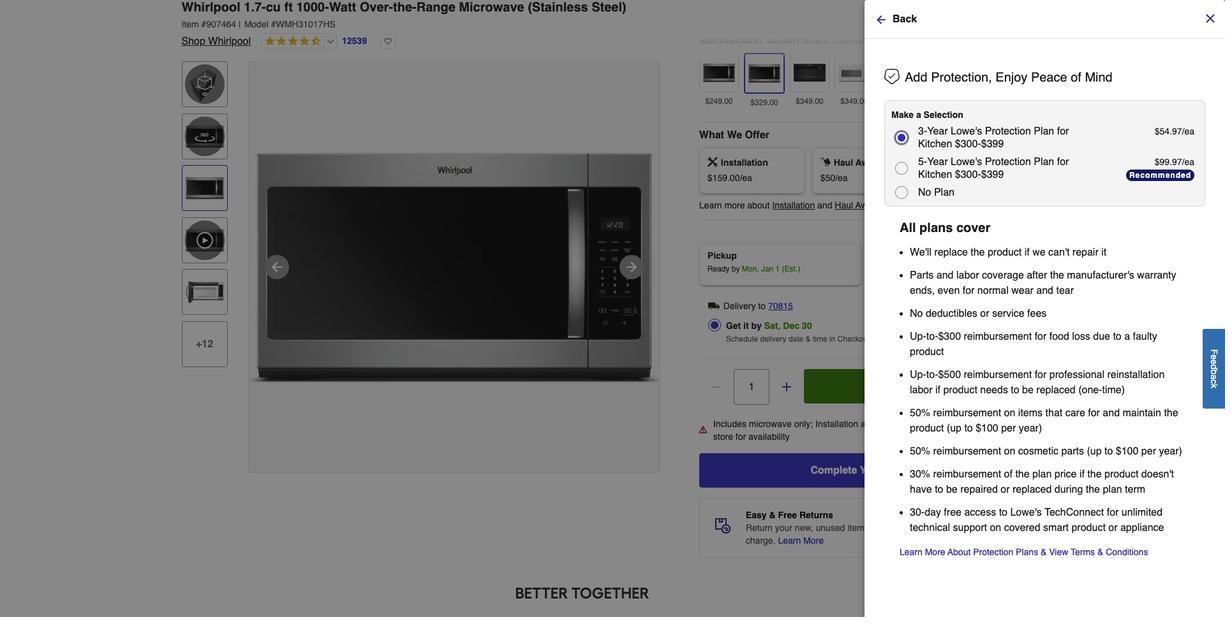 Task type: vqa. For each thing, say whether or not it's contained in the screenshot.
Can to the right
no



Task type: describe. For each thing, give the bounding box(es) containing it.
product inside 30-day free access to lowe's techconnect for unlimited technical support on covered smart product or appliance
[[1072, 523, 1106, 534]]

d
[[1209, 365, 1219, 370]]

to inside easy & free returns return your new, unused item in-store or ship it back to us free of charge.
[[957, 523, 964, 533]]

year for 3-year lowe's protection plan for kitchen $300-$399
[[927, 126, 948, 137]]

reimbursement inside up-to-$500 reimbursement for professional reinstallation labor if product needs to be replaced (one-time)
[[964, 370, 1032, 381]]

repair
[[1072, 247, 1099, 259]]

to- for $500
[[926, 370, 938, 381]]

up- for up-to-$500 reimbursement for professional reinstallation labor if product needs to be replaced (one-time)
[[910, 370, 926, 381]]

whirlpool 1.7-cu ft 1000-watt over-the-range microwave (stainless steel) item # 907464 | model # wmh31017hs
[[182, 0, 626, 29]]

delivery for get
[[880, 251, 915, 261]]

3- for 3-year lowe's protection plan for kitchen $300-$399
[[918, 126, 927, 137]]

(one-
[[1078, 385, 1102, 396]]

the left right
[[726, 6, 739, 16]]

50% for 50% reimbursement on cosmetic parts (up to $100 per year)
[[910, 446, 930, 458]]

$349.00 for white image
[[840, 97, 868, 106]]

back
[[935, 523, 954, 533]]

from $79
[[984, 321, 1024, 331]]

it inside easy & free returns return your new, unused item in-store or ship it back to us free of charge.
[[928, 523, 933, 533]]

4.5 stars image
[[262, 36, 321, 48]]

or up from
[[980, 308, 989, 320]]

protection plan image
[[884, 69, 900, 84]]

presets
[[923, 6, 953, 16]]

microwave
[[459, 0, 524, 15]]

cu
[[266, 0, 281, 15]]

cosmetic
[[1018, 446, 1059, 458]]

$399 for 5-
[[981, 169, 1004, 181]]

white image
[[838, 56, 871, 90]]

warning image
[[699, 426, 707, 434]]

of inside easy & free returns return your new, unused item in-store or ship it back to us free of charge.
[[997, 523, 1004, 533]]

maintain
[[1123, 408, 1161, 419]]

delivery for to
[[723, 301, 756, 312]]

charge.
[[746, 536, 776, 546]]

b
[[1209, 370, 1219, 375]]

|
[[239, 19, 241, 29]]

view
[[1049, 548, 1068, 558]]

$500
[[938, 370, 961, 381]]

more for all plans cover
[[925, 548, 945, 558]]

or inside the 30% reimbursement of the plan price if the product doesn't have to be repaired or replaced during the plan term
[[1001, 485, 1010, 496]]

due
[[1093, 331, 1110, 343]]

plans
[[920, 221, 953, 236]]

availability
[[748, 432, 790, 442]]

more for easy & free returns
[[803, 536, 824, 546]]

1 title image from the top
[[185, 169, 224, 208]]

the down cover
[[971, 247, 985, 259]]

0 vertical spatial learn
[[699, 201, 722, 211]]

item
[[848, 523, 864, 533]]

truck filled image
[[708, 301, 720, 312]]

on inside 30-day free access to lowe's techconnect for unlimited technical support on covered smart product or appliance
[[990, 523, 1001, 534]]

for inside 3-year lowe's protection plan for kitchen $300-$399
[[1057, 126, 1069, 137]]

to inside 50% reimbursement on items that care for and maintain the product (up to $100 per year)
[[964, 423, 973, 435]]

for inside up-to-$500 reimbursement for professional reinstallation labor if product needs to be replaced (one-time)
[[1035, 370, 1047, 381]]

delivery
[[760, 335, 786, 344]]

Stepper number input field with increment and decrement buttons number field
[[734, 369, 769, 405]]

of inside the 30% reimbursement of the plan price if the product doesn't have to be repaired or replaced during the plan term
[[1004, 469, 1013, 481]]

normal
[[977, 285, 1009, 297]]

get for get it by sat, dec 30 schedule delivery date & time in checkout
[[726, 321, 741, 331]]

contact
[[974, 419, 1005, 429]]

date
[[789, 335, 803, 344]]

of left heat
[[793, 6, 801, 16]]

plan for 5-year lowe's protection plan for kitchen $300-$399
[[1034, 156, 1054, 168]]

about
[[948, 548, 971, 558]]

1.7-
[[244, 0, 266, 15]]

3-year lowe's protection plan for kitchen $300-$399
[[918, 126, 1069, 150]]

30 inside get it by sat, dec 30 schedule delivery date & time in checkout
[[802, 321, 812, 331]]

2 vertical spatial plan
[[934, 187, 954, 199]]

0 horizontal spatial a
[[916, 110, 921, 120]]

1 horizontal spatial microwave
[[878, 6, 921, 16]]

no for no deductibles or service fees
[[910, 308, 923, 320]]

a inside the up-to-$300 reimbursement for food loss due to a faulty product
[[1124, 331, 1130, 343]]

of left the mind on the right of page
[[1071, 70, 1081, 85]]

black image
[[793, 56, 826, 90]]

for inside parts and labor coverage after the manufacturer's warranty ends, even for normal wear and tear
[[963, 285, 975, 297]]

(est.)
[[782, 265, 800, 274]]

delivery to 70815
[[723, 301, 793, 312]]

& inside get it by sat, dec 30 schedule delivery date & time in checkout
[[806, 335, 811, 344]]

$99.97/ea recommended
[[1129, 157, 1194, 180]]

access
[[964, 507, 996, 519]]

option group containing pickup
[[694, 239, 1039, 291]]

smart
[[1043, 523, 1069, 534]]

doesn't
[[1141, 469, 1174, 481]]

easy
[[746, 510, 767, 521]]

to right the parts
[[1104, 446, 1113, 458]]

f e e d b a c k button
[[1203, 329, 1225, 409]]

installation $159.00/ea
[[707, 158, 768, 183]]

be for replaced
[[1022, 385, 1034, 396]]

add for add protection, enjoy peace of mind
[[905, 70, 927, 85]]

whirlpool inside the whirlpool 1.7-cu ft 1000-watt over-the-range microwave (stainless steel) item # 907464 | model # wmh31017hs
[[182, 0, 240, 15]]

haul away filled image
[[820, 157, 831, 167]]

price
[[1055, 469, 1077, 481]]

enjoy
[[996, 70, 1027, 85]]

haul inside the haul away $50/ea
[[834, 158, 853, 168]]

$249.00
[[705, 97, 733, 106]]

learn more about protection plans & view terms & conditions
[[900, 548, 1148, 558]]

no plan
[[918, 187, 954, 199]]

reimbursement for items
[[933, 408, 1001, 419]]

time)
[[1102, 385, 1125, 396]]

even
[[938, 285, 960, 297]]

to inside up-to-$500 reimbursement for professional reinstallation labor if product needs to be replaced (one-time)
[[1011, 385, 1019, 396]]

to inside the 30% reimbursement of the plan price if the product doesn't have to be repaired or replaced during the plan term
[[935, 485, 943, 496]]

your
[[775, 523, 792, 533]]

cover
[[956, 221, 990, 236]]

3- for 3-year lo... $54.97/ea
[[947, 158, 955, 169]]

if inside up-to-$500 reimbursement for professional reinstallation labor if product needs to be replaced (one-time)
[[935, 385, 941, 396]]

protection for learn more about protection plans & view terms & conditions
[[973, 548, 1013, 558]]

mon,
[[742, 265, 759, 274]]

0 horizontal spatial arrow left image
[[269, 260, 284, 275]]

1 vertical spatial haul
[[835, 201, 853, 211]]

heart outline image
[[380, 34, 396, 49]]

sat, inside delivery get it by sat, dec 30
[[911, 265, 924, 274]]

get inside delivery get it by sat, dec 30
[[880, 265, 892, 274]]

we
[[1033, 247, 1046, 259]]

plan for 3-year lowe's protection plan for kitchen $300-$399
[[1034, 126, 1054, 137]]

or inside easy & free returns return your new, unused item in-store or ship it back to us free of charge.
[[899, 523, 907, 533]]

(up inside 50% reimbursement on items that care for and maintain the product (up to $100 per year)
[[947, 423, 962, 435]]

better together heading
[[182, 584, 983, 604]]

amount
[[761, 6, 791, 16]]

30 inside delivery get it by sat, dec 30
[[942, 265, 951, 274]]

time inside get it by sat, dec 30 schedule delivery date & time in checkout
[[813, 335, 827, 344]]

$349.00 for the black image
[[796, 97, 823, 106]]

the down cosmetic
[[1015, 469, 1030, 481]]

5-
[[918, 156, 927, 168]]

free inside easy & free returns return your new, unused item in-store or ship it back to us free of charge.
[[979, 523, 994, 533]]

care
[[1065, 408, 1085, 419]]

3-year lo... $54.97/ea
[[934, 158, 995, 184]]

ends,
[[910, 285, 935, 297]]

and down after
[[1036, 285, 1053, 297]]

heat
[[803, 6, 821, 16]]

color/finish
[[767, 35, 826, 46]]

up-to-$500 reimbursement for professional reinstallation labor if product needs to be replaced (one-time)
[[910, 370, 1165, 396]]

5-year lowe's protection plan for kitchen $300-$399
[[918, 156, 1069, 181]]

lowe's inside 30-day free access to lowe's techconnect for unlimited technical support on covered smart product or appliance
[[1010, 507, 1042, 519]]

that
[[1045, 408, 1063, 419]]

dec inside delivery get it by sat, dec 30
[[926, 265, 940, 274]]

to inside 30-day free access to lowe's techconnect for unlimited technical support on covered smart product or appliance
[[999, 507, 1007, 519]]

can't
[[1048, 247, 1070, 259]]

& left view
[[1041, 548, 1047, 558]]

70815 button
[[768, 299, 793, 314]]

1 horizontal spatial $100
[[1116, 446, 1139, 458]]

0 vertical spatial time
[[841, 6, 857, 16]]

range
[[416, 0, 455, 15]]

offer
[[745, 130, 769, 141]]

no for no plan
[[918, 187, 931, 199]]

complete your kitchen
[[811, 465, 923, 477]]

repaired
[[960, 485, 998, 496]]

free inside 30-day free access to lowe's techconnect for unlimited technical support on covered smart product or appliance
[[944, 507, 962, 519]]

more
[[725, 201, 745, 211]]

the inside parts and labor coverage after the manufacturer's warranty ends, even for normal wear and tear
[[1050, 270, 1064, 282]]

reimbursement inside the up-to-$300 reimbursement for food loss due to a faulty product
[[964, 331, 1032, 343]]

reinstallation
[[1107, 370, 1165, 381]]

0 vertical spatial $54.97/ea
[[1155, 126, 1194, 137]]

make
[[891, 110, 914, 120]]

be for repaired
[[946, 485, 958, 496]]

microwave inside includes microwave only; installation available for additional fees; contact local store for availability
[[749, 419, 792, 429]]

30-day free access to lowe's techconnect for unlimited technical support on covered smart product or appliance
[[910, 507, 1164, 534]]

70815
[[768, 301, 793, 312]]

about
[[747, 201, 770, 211]]

protection plan filled image
[[934, 158, 944, 168]]

term
[[1125, 485, 1145, 496]]

includes microwave only; installation available for additional fees; contact local store for availability
[[713, 419, 1026, 442]]

plus image
[[780, 381, 793, 394]]

0 vertical spatial if
[[1025, 247, 1030, 259]]

techconnect
[[1045, 507, 1104, 519]]

to inside the up-to-$300 reimbursement for food loss due to a faulty product
[[1113, 331, 1122, 343]]

kitchen for 3-
[[918, 138, 952, 150]]

and down $50/ea
[[817, 201, 832, 211]]

available
[[861, 419, 896, 429]]

service
[[992, 308, 1024, 320]]

30-
[[910, 507, 925, 519]]

2 e from the top
[[1209, 360, 1219, 365]]

on for items
[[1004, 408, 1015, 419]]

items
[[1018, 408, 1043, 419]]

protection for 3-year lowe's protection plan for kitchen $300-$399
[[985, 126, 1031, 137]]

50% for 50% reimbursement on items that care for and maintain the product (up to $100 per year)
[[910, 408, 930, 419]]

1 horizontal spatial per
[[1141, 446, 1156, 458]]

after
[[1027, 270, 1047, 282]]

model
[[244, 19, 268, 29]]

1 # from the left
[[201, 19, 206, 29]]

the right during
[[1086, 485, 1100, 496]]

make a selection
[[891, 110, 963, 120]]

add to cart button
[[804, 369, 1034, 404]]

year for 5-year lowe's protection plan for kitchen $300-$399
[[927, 156, 948, 168]]

1 horizontal spatial arrow left image
[[875, 13, 888, 26]]

for inside 50% reimbursement on items that care for and maintain the product (up to $100 per year)
[[1088, 408, 1100, 419]]

0 vertical spatial plan
[[1032, 469, 1052, 481]]

coverage
[[982, 270, 1024, 282]]

1 vertical spatial whirlpool
[[208, 36, 251, 47]]

$159.00/ea
[[707, 173, 752, 183]]



Task type: locate. For each thing, give the bounding box(es) containing it.
1 horizontal spatial be
[[1022, 385, 1034, 396]]

steel
[[877, 35, 900, 46]]

get for get the right amount of heat and time with microwave presets
[[709, 6, 724, 16]]

0 vertical spatial $300-
[[955, 138, 981, 150]]

1 vertical spatial per
[[1141, 446, 1156, 458]]

by for 1
[[732, 265, 740, 274]]

arrow right image
[[624, 260, 639, 275]]

lowe's up covered on the bottom right of the page
[[1010, 507, 1042, 519]]

installation up $159.00/ea at the top right
[[721, 158, 768, 168]]

&
[[806, 335, 811, 344], [769, 510, 776, 521], [1041, 548, 1047, 558], [1097, 548, 1103, 558]]

us
[[967, 523, 976, 533]]

$300- inside 3-year lowe's protection plan for kitchen $300-$399
[[955, 138, 981, 150]]

away inside the haul away $50/ea
[[855, 158, 878, 168]]

0 horizontal spatial learn
[[699, 201, 722, 211]]

sat, down we'll
[[911, 265, 924, 274]]

for inside 5-year lowe's protection plan for kitchen $300-$399
[[1057, 156, 1069, 168]]

or right repaired
[[1001, 485, 1010, 496]]

labor up additional
[[910, 385, 933, 396]]

product inside 50% reimbursement on items that care for and maintain the product (up to $100 per year)
[[910, 423, 944, 435]]

needs
[[980, 385, 1008, 396]]

0 vertical spatial 50%
[[910, 408, 930, 419]]

1 vertical spatial if
[[935, 385, 941, 396]]

and up "even"
[[937, 270, 954, 282]]

50% inside 50% reimbursement on items that care for and maintain the product (up to $100 per year)
[[910, 408, 930, 419]]

year) up doesn't
[[1159, 446, 1182, 458]]

0 horizontal spatial 30
[[802, 321, 812, 331]]

0 vertical spatial $100
[[976, 423, 998, 435]]

0 vertical spatial $399
[[981, 138, 1004, 150]]

to- down $300
[[926, 370, 938, 381]]

learn left more
[[699, 201, 722, 211]]

1 vertical spatial dec
[[783, 321, 799, 331]]

to left us on the right bottom
[[957, 523, 964, 533]]

0 horizontal spatial year)
[[1019, 423, 1042, 435]]

reimbursement for the
[[933, 469, 1001, 481]]

product inside up-to-$500 reimbursement for professional reinstallation labor if product needs to be replaced (one-time)
[[943, 385, 977, 396]]

2 vertical spatial on
[[990, 523, 1001, 534]]

replaced inside up-to-$500 reimbursement for professional reinstallation labor if product needs to be replaced (one-time)
[[1036, 385, 1076, 396]]

0 vertical spatial protection
[[985, 126, 1031, 137]]

0 horizontal spatial be
[[946, 485, 958, 496]]

up-to-$300 reimbursement for food loss due to a faulty product
[[910, 331, 1157, 358]]

1 horizontal spatial 30
[[942, 265, 951, 274]]

1 horizontal spatial 3-
[[947, 158, 955, 169]]

installation inside installation $159.00/ea
[[721, 158, 768, 168]]

$399 down lo...
[[981, 169, 1004, 181]]

$54.97/ea inside 3-year lo... $54.97/ea
[[934, 174, 974, 184]]

plan inside 5-year lowe's protection plan for kitchen $300-$399
[[1034, 156, 1054, 168]]

sat,
[[911, 265, 924, 274], [764, 321, 781, 331]]

manufacturer
[[699, 35, 764, 46]]

parts
[[1061, 446, 1084, 458]]

protection
[[985, 126, 1031, 137], [985, 156, 1031, 168], [973, 548, 1013, 558]]

$100 right fees;
[[976, 423, 998, 435]]

0 vertical spatial 3-
[[918, 126, 927, 137]]

assembly image
[[707, 157, 718, 167]]

3- down make a selection
[[918, 126, 927, 137]]

2 vertical spatial lowe's
[[1010, 507, 1042, 519]]

parts
[[910, 270, 934, 282]]

1 horizontal spatial free
[[979, 523, 994, 533]]

delivery
[[880, 251, 915, 261], [723, 301, 756, 312]]

year for 3-year lo... $54.97/ea
[[955, 158, 974, 169]]

of left covered on the bottom right of the page
[[997, 523, 1004, 533]]

shop
[[182, 36, 205, 47]]

learn for easy & free returns
[[778, 536, 801, 546]]

and inside 50% reimbursement on items that care for and maintain the product (up to $100 per year)
[[1103, 408, 1120, 419]]

2 vertical spatial kitchen
[[885, 465, 923, 477]]

it right the repair on the right of page
[[1101, 247, 1107, 259]]

time left with
[[841, 6, 857, 16]]

0 horizontal spatial $54.97/ea
[[934, 174, 974, 184]]

year inside 3-year lowe's protection plan for kitchen $300-$399
[[927, 126, 948, 137]]

0 vertical spatial installation
[[721, 158, 768, 168]]

1 horizontal spatial dec
[[926, 265, 940, 274]]

2 # from the left
[[271, 19, 276, 29]]

to- inside the up-to-$300 reimbursement for food loss due to a faulty product
[[926, 331, 938, 343]]

0 vertical spatial on
[[1004, 408, 1015, 419]]

free right us on the right bottom
[[979, 523, 994, 533]]

1 vertical spatial title image
[[185, 273, 224, 312]]

year inside 3-year lo... $54.97/ea
[[955, 158, 974, 169]]

protection down us on the right bottom
[[973, 548, 1013, 558]]

more down new,
[[803, 536, 824, 546]]

kitchen inside 5-year lowe's protection plan for kitchen $300-$399
[[918, 169, 952, 181]]

the up tear on the right top of page
[[1050, 270, 1064, 282]]

and down time)
[[1103, 408, 1120, 419]]

dec inside get it by sat, dec 30 schedule delivery date & time in checkout
[[783, 321, 799, 331]]

get left the "parts"
[[880, 265, 892, 274]]

no down ends,
[[910, 308, 923, 320]]

it left the "parts"
[[894, 265, 898, 274]]

from
[[984, 321, 1006, 331]]

to inside add to cart button
[[914, 381, 923, 392]]

0 vertical spatial sat,
[[911, 265, 924, 274]]

food
[[1049, 331, 1069, 343]]

0 vertical spatial microwave
[[878, 6, 921, 16]]

better
[[515, 584, 568, 603]]

$300- for 3-
[[955, 138, 981, 150]]

0 vertical spatial away
[[855, 158, 878, 168]]

by inside delivery get it by sat, dec 30
[[900, 265, 908, 274]]

1 away from the top
[[855, 158, 878, 168]]

$300- up lo...
[[955, 138, 981, 150]]

local
[[1007, 419, 1026, 429]]

0 vertical spatial free
[[944, 507, 962, 519]]

to left cart
[[914, 381, 923, 392]]

& right terms
[[1097, 548, 1103, 558]]

1 e from the top
[[1209, 355, 1219, 360]]

1 vertical spatial lowe's
[[951, 156, 982, 168]]

item
[[182, 19, 199, 29]]

stainless steel image
[[748, 57, 781, 90]]

1 vertical spatial 50%
[[910, 446, 930, 458]]

1 horizontal spatial sat,
[[911, 265, 924, 274]]

1 horizontal spatial plan
[[1103, 485, 1122, 496]]

if down $500 on the bottom right of page
[[935, 385, 941, 396]]

$300-
[[955, 138, 981, 150], [955, 169, 981, 181]]

store right the item
[[877, 523, 897, 533]]

to- inside up-to-$500 reimbursement for professional reinstallation labor if product needs to be replaced (one-time)
[[926, 370, 938, 381]]

if right price
[[1080, 469, 1085, 481]]

be inside up-to-$500 reimbursement for professional reinstallation labor if product needs to be replaced (one-time)
[[1022, 385, 1034, 396]]

kitchen for 5-
[[918, 169, 952, 181]]

1 $399 from the top
[[981, 138, 1004, 150]]

minus image
[[710, 381, 723, 394]]

2 vertical spatial if
[[1080, 469, 1085, 481]]

& right date
[[806, 335, 811, 344]]

$100 inside 50% reimbursement on items that care for and maintain the product (up to $100 per year)
[[976, 423, 998, 435]]

a
[[916, 110, 921, 120], [1124, 331, 1130, 343], [1209, 375, 1219, 380]]

right
[[741, 6, 759, 16]]

haul up $50/ea
[[834, 158, 853, 168]]

0 vertical spatial to-
[[926, 331, 938, 343]]

1 vertical spatial $399
[[981, 169, 1004, 181]]

technical
[[910, 523, 950, 534]]

1 50% from the top
[[910, 408, 930, 419]]

0 horizontal spatial if
[[935, 385, 941, 396]]

a inside button
[[1209, 375, 1219, 380]]

1 vertical spatial more
[[925, 548, 945, 558]]

year left lo...
[[955, 158, 974, 169]]

1 vertical spatial to-
[[926, 370, 938, 381]]

if
[[1025, 247, 1030, 259], [935, 385, 941, 396], [1080, 469, 1085, 481]]

0 vertical spatial more
[[803, 536, 824, 546]]

it right ship
[[928, 523, 933, 533]]

1 horizontal spatial $349.00
[[840, 97, 868, 106]]

reimbursement inside the 30% reimbursement of the plan price if the product doesn't have to be repaired or replaced during the plan term
[[933, 469, 1001, 481]]

1 horizontal spatial get
[[726, 321, 741, 331]]

delivery inside delivery get it by sat, dec 30
[[880, 251, 915, 261]]

0 vertical spatial get
[[709, 6, 724, 16]]

lowe's inside 5-year lowe's protection plan for kitchen $300-$399
[[951, 156, 982, 168]]

1 vertical spatial get
[[880, 265, 892, 274]]

1 vertical spatial up-
[[910, 370, 926, 381]]

0 vertical spatial arrow left image
[[875, 13, 888, 26]]

on left items
[[1004, 408, 1015, 419]]

to
[[758, 301, 766, 312], [1113, 331, 1122, 343], [914, 381, 923, 392], [1011, 385, 1019, 396], [964, 423, 973, 435], [1104, 446, 1113, 458], [935, 485, 943, 496], [999, 507, 1007, 519], [957, 523, 964, 533]]

up- left $500 on the bottom right of page
[[910, 370, 926, 381]]

complete your kitchen button
[[699, 454, 1034, 488]]

1 to- from the top
[[926, 331, 938, 343]]

replaced
[[1036, 385, 1076, 396], [1013, 485, 1052, 496]]

12539
[[342, 36, 367, 46]]

add for add to cart
[[891, 381, 911, 392]]

support
[[953, 523, 987, 534]]

per inside 50% reimbursement on items that care for and maintain the product (up to $100 per year)
[[1001, 423, 1016, 435]]

back
[[893, 13, 917, 25]]

0 horizontal spatial $349.00
[[796, 97, 823, 106]]

it up schedule
[[743, 321, 749, 331]]

product inside the 30% reimbursement of the plan price if the product doesn't have to be repaired or replaced during the plan term
[[1105, 469, 1139, 481]]

installation
[[721, 158, 768, 168], [772, 201, 815, 211], [816, 419, 858, 429]]

complete
[[811, 465, 857, 477]]

2 title image from the top
[[185, 273, 224, 312]]

reimbursement down needs
[[933, 408, 1001, 419]]

0 horizontal spatial labor
[[910, 385, 933, 396]]

product left fees;
[[910, 423, 944, 435]]

product up term
[[1105, 469, 1139, 481]]

for inside the up-to-$300 reimbursement for food loss due to a faulty product
[[1035, 331, 1047, 343]]

fingerprint resistant stainless steel image
[[702, 56, 736, 90]]

3- right protection plan filled icon
[[947, 158, 955, 169]]

reimbursement
[[964, 331, 1032, 343], [964, 370, 1032, 381], [933, 408, 1001, 419], [933, 446, 1001, 458], [933, 469, 1001, 481]]

in-
[[867, 523, 877, 533]]

3-
[[918, 126, 927, 137], [947, 158, 955, 169]]

50% up 30%
[[910, 446, 930, 458]]

1 up- from the top
[[910, 331, 926, 343]]

protection inside 5-year lowe's protection plan for kitchen $300-$399
[[985, 156, 1031, 168]]

per
[[1001, 423, 1016, 435], [1141, 446, 1156, 458]]

to left 'contact'
[[964, 423, 973, 435]]

labor up "even"
[[956, 270, 979, 282]]

reimbursement inside 50% reimbursement on items that care for and maintain the product (up to $100 per year)
[[933, 408, 1001, 419]]

a right make
[[916, 110, 921, 120]]

title image
[[185, 169, 224, 208], [185, 273, 224, 312]]

$50/ea
[[820, 173, 848, 183]]

product up coverage
[[988, 247, 1022, 259]]

$79
[[1009, 321, 1024, 331]]

learn for all plans cover
[[900, 548, 923, 558]]

3- inside 3-year lowe's protection plan for kitchen $300-$399
[[918, 126, 927, 137]]

for
[[1057, 126, 1069, 137], [1057, 156, 1069, 168], [963, 285, 975, 297], [1035, 331, 1047, 343], [1035, 370, 1047, 381], [1088, 408, 1100, 419], [898, 419, 909, 429], [736, 432, 746, 442], [1107, 507, 1119, 519]]

0 vertical spatial replaced
[[1036, 385, 1076, 396]]

to-
[[926, 331, 938, 343], [926, 370, 938, 381]]

add
[[905, 70, 927, 85], [891, 381, 911, 392]]

1 vertical spatial 30
[[802, 321, 812, 331]]

the inside 50% reimbursement on items that care for and maintain the product (up to $100 per year)
[[1164, 408, 1178, 419]]

lowe's for 3-
[[951, 126, 982, 137]]

store inside includes microwave only; installation available for additional fees; contact local store for availability
[[713, 432, 733, 442]]

to- down deductibles
[[926, 331, 938, 343]]

0 horizontal spatial plan
[[1032, 469, 1052, 481]]

0 vertical spatial be
[[1022, 385, 1034, 396]]

a up k
[[1209, 375, 1219, 380]]

whirlpool
[[182, 0, 240, 15], [208, 36, 251, 47]]

installation button
[[772, 199, 815, 212]]

1 vertical spatial 3-
[[947, 158, 955, 169]]

$349.00 down the black image
[[796, 97, 823, 106]]

1 horizontal spatial a
[[1124, 331, 1130, 343]]

free
[[944, 507, 962, 519], [979, 523, 994, 533]]

get the right amount of heat and time with microwave presets
[[709, 6, 953, 16]]

1 vertical spatial (up
[[1087, 446, 1102, 458]]

whirlpool up 907464
[[182, 0, 240, 15]]

1 horizontal spatial $54.97/ea
[[1155, 126, 1194, 137]]

add right protection plan "image"
[[905, 70, 927, 85]]

peace
[[1031, 70, 1067, 85]]

fees
[[1027, 308, 1047, 320]]

0 vertical spatial up-
[[910, 331, 926, 343]]

unlimited
[[1122, 507, 1162, 519]]

the right price
[[1087, 469, 1102, 481]]

store inside easy & free returns return your new, unused item in-store or ship it back to us free of charge.
[[877, 523, 897, 533]]

year) down items
[[1019, 423, 1042, 435]]

30 up date
[[802, 321, 812, 331]]

(up right the parts
[[1087, 446, 1102, 458]]

1 $349.00 from the left
[[796, 97, 823, 106]]

labor inside parts and labor coverage after the manufacturer's warranty ends, even for normal wear and tear
[[956, 270, 979, 282]]

0 horizontal spatial more
[[803, 536, 824, 546]]

reimbursement down from
[[964, 331, 1032, 343]]

only;
[[794, 419, 813, 429]]

or left ship
[[899, 523, 907, 533]]

close image
[[1204, 12, 1217, 25]]

get left right
[[709, 6, 724, 16]]

$399 up lo...
[[981, 138, 1004, 150]]

1 vertical spatial time
[[813, 335, 827, 344]]

to- for $300
[[926, 331, 938, 343]]

protection down 3-year lowe's protection plan for kitchen $300-$399
[[985, 156, 1031, 168]]

up- left $300
[[910, 331, 926, 343]]

plan down 3-year lo... $54.97/ea
[[934, 187, 954, 199]]

0 horizontal spatial dec
[[783, 321, 799, 331]]

add inside button
[[891, 381, 911, 392]]

year) inside 50% reimbursement on items that care for and maintain the product (up to $100 per year)
[[1019, 423, 1042, 435]]

all plans cover
[[900, 221, 990, 236]]

if inside the 30% reimbursement of the plan price if the product doesn't have to be repaired or replaced during the plan term
[[1080, 469, 1085, 481]]

1 vertical spatial add
[[891, 381, 911, 392]]

2 to- from the top
[[926, 370, 938, 381]]

more inside learn more link
[[803, 536, 824, 546]]

delivery right truck filled icon
[[723, 301, 756, 312]]

by left mon,
[[732, 265, 740, 274]]

replace
[[934, 247, 968, 259]]

1 vertical spatial arrow left image
[[269, 260, 284, 275]]

0 vertical spatial store
[[713, 432, 733, 442]]

2 vertical spatial protection
[[973, 548, 1013, 558]]

kitchen up protection plan filled icon
[[918, 138, 952, 150]]

# down the cu
[[271, 19, 276, 29]]

lowe's down selection
[[951, 126, 982, 137]]

on for cosmetic
[[1004, 446, 1015, 458]]

a left faulty
[[1124, 331, 1130, 343]]

jan
[[761, 265, 773, 274]]

0 vertical spatial (up
[[947, 423, 962, 435]]

tear
[[1056, 285, 1074, 297]]

0 vertical spatial kitchen
[[918, 138, 952, 150]]

(stainless
[[528, 0, 588, 15]]

to left the 70815 button
[[758, 301, 766, 312]]

what we offer
[[699, 130, 769, 141]]

1 horizontal spatial learn
[[778, 536, 801, 546]]

2 away from the top
[[855, 201, 877, 211]]

mind
[[1085, 70, 1113, 85]]

0 horizontal spatial get
[[709, 6, 724, 16]]

by inside get it by sat, dec 30 schedule delivery date & time in checkout
[[751, 321, 762, 331]]

1
[[776, 265, 780, 274]]

& inside easy & free returns return your new, unused item in-store or ship it back to us free of charge.
[[769, 510, 776, 521]]

plan down cosmetic
[[1032, 469, 1052, 481]]

# right item
[[201, 19, 206, 29]]

cart
[[926, 381, 947, 392]]

3- inside 3-year lo... $54.97/ea
[[947, 158, 955, 169]]

all
[[900, 221, 916, 236]]

2 50% from the top
[[910, 446, 930, 458]]

during
[[1055, 485, 1083, 496]]

pickup
[[707, 251, 737, 261]]

protection for 5-year lowe's protection plan for kitchen $300-$399
[[985, 156, 1031, 168]]

schedule
[[726, 335, 758, 344]]

up- inside up-to-$500 reimbursement for professional reinstallation labor if product needs to be replaced (one-time)
[[910, 370, 926, 381]]

$300- inside 5-year lowe's protection plan for kitchen $300-$399
[[955, 169, 981, 181]]

lowe's right protection plan filled icon
[[951, 156, 982, 168]]

sat, inside get it by sat, dec 30 schedule delivery date & time in checkout
[[764, 321, 781, 331]]

by inside pickup ready by mon, jan 1 (est.)
[[732, 265, 740, 274]]

by left the "parts"
[[900, 265, 908, 274]]

appliance
[[1120, 523, 1164, 534]]

1 vertical spatial year)
[[1159, 446, 1182, 458]]

1 horizontal spatial store
[[877, 523, 897, 533]]

more left about
[[925, 548, 945, 558]]

product down techconnect
[[1072, 523, 1106, 534]]

kitchen inside button
[[885, 465, 923, 477]]

up- for up-to-$300 reimbursement for food loss due to a faulty product
[[910, 331, 926, 343]]

0 horizontal spatial sat,
[[764, 321, 781, 331]]

1 horizontal spatial installation
[[772, 201, 815, 211]]

and right heat
[[823, 6, 838, 16]]

2 $349.00 from the left
[[840, 97, 868, 106]]

more inside learn more about protection plans & view terms & conditions link
[[925, 548, 945, 558]]

installation for microwave
[[816, 419, 858, 429]]

returns
[[799, 510, 833, 521]]

reimbursement for cosmetic
[[933, 446, 1001, 458]]

1 vertical spatial installation
[[772, 201, 815, 211]]

installation inside includes microwave only; installation available for additional fees; contact local store for availability
[[816, 419, 858, 429]]

steel)
[[592, 0, 626, 15]]

be up items
[[1022, 385, 1034, 396]]

2 up- from the top
[[910, 370, 926, 381]]

$54.97/ea down protection plan filled icon
[[934, 174, 974, 184]]

arrow left image
[[875, 13, 888, 26], [269, 260, 284, 275]]

1 vertical spatial microwave
[[749, 419, 792, 429]]

option group
[[885, 123, 1205, 206], [694, 239, 1039, 291]]

it inside delivery get it by sat, dec 30
[[894, 265, 898, 274]]

$399 inside 3-year lowe's protection plan for kitchen $300-$399
[[981, 138, 1004, 150]]

0 horizontal spatial installation
[[721, 158, 768, 168]]

year inside 5-year lowe's protection plan for kitchen $300-$399
[[927, 156, 948, 168]]

0 vertical spatial per
[[1001, 423, 1016, 435]]

protection inside 3-year lowe's protection plan for kitchen $300-$399
[[985, 126, 1031, 137]]

1 vertical spatial $54.97/ea
[[934, 174, 974, 184]]

microwave up availability
[[749, 419, 792, 429]]

learn more link
[[778, 535, 824, 547]]

be left repaired
[[946, 485, 958, 496]]

the-
[[393, 0, 416, 15]]

0 horizontal spatial store
[[713, 432, 733, 442]]

50% reimbursement on items that care for and maintain the product (up to $100 per year)
[[910, 408, 1178, 435]]

plan down 3-year lowe's protection plan for kitchen $300-$399
[[1034, 156, 1054, 168]]

replaced up 30-day free access to lowe's techconnect for unlimited technical support on covered smart product or appliance
[[1013, 485, 1052, 496]]

0 horizontal spatial 3-
[[918, 126, 927, 137]]

1 horizontal spatial if
[[1025, 247, 1030, 259]]

learn more about installation and haul away
[[699, 201, 877, 211]]

replaced inside the 30% reimbursement of the plan price if the product doesn't have to be repaired or replaced during the plan term
[[1013, 485, 1052, 496]]

0 vertical spatial add
[[905, 70, 927, 85]]

1 horizontal spatial #
[[271, 19, 276, 29]]

0 vertical spatial lowe's
[[951, 126, 982, 137]]

2 horizontal spatial by
[[900, 265, 908, 274]]

be inside the 30% reimbursement of the plan price if the product doesn't have to be repaired or replaced during the plan term
[[946, 485, 958, 496]]

1 vertical spatial plan
[[1034, 156, 1054, 168]]

item number 9 0 7 4 6 4 and model number w m h 3 1 0 1 7 h s element
[[182, 18, 1034, 31]]

store for for
[[713, 432, 733, 442]]

1 horizontal spatial (up
[[1087, 446, 1102, 458]]

2 $300- from the top
[[955, 169, 981, 181]]

0 horizontal spatial delivery
[[723, 301, 756, 312]]

1 vertical spatial on
[[1004, 446, 1015, 458]]

0 vertical spatial no
[[918, 187, 931, 199]]

get it by sat, dec 30 schedule delivery date & time in checkout
[[726, 321, 870, 344]]

away down the haul away $50/ea
[[855, 201, 877, 211]]

reimbursement up needs
[[964, 370, 1032, 381]]

it inside get it by sat, dec 30 schedule delivery date & time in checkout
[[743, 321, 749, 331]]

by for 30
[[751, 321, 762, 331]]

get inside get it by sat, dec 30 schedule delivery date & time in checkout
[[726, 321, 741, 331]]

up- inside the up-to-$300 reimbursement for food loss due to a faulty product
[[910, 331, 926, 343]]

installation for more
[[772, 201, 815, 211]]

to right due
[[1113, 331, 1122, 343]]

replaced up that
[[1036, 385, 1076, 396]]

2 horizontal spatial installation
[[816, 419, 858, 429]]

e up d
[[1209, 355, 1219, 360]]

on inside 50% reimbursement on items that care for and maintain the product (up to $100 per year)
[[1004, 408, 1015, 419]]

lowe's inside 3-year lowe's protection plan for kitchen $300-$399
[[951, 126, 982, 137]]

stainless
[[832, 35, 874, 46]]

or inside 30-day free access to lowe's techconnect for unlimited technical support on covered smart product or appliance
[[1108, 523, 1118, 534]]

product inside the up-to-$300 reimbursement for food loss due to a faulty product
[[910, 347, 944, 358]]

of
[[793, 6, 801, 16], [1071, 70, 1081, 85], [1004, 469, 1013, 481], [997, 523, 1004, 533]]

plan left term
[[1103, 485, 1122, 496]]

up-
[[910, 331, 926, 343], [910, 370, 926, 381]]

$399 inside 5-year lowe's protection plan for kitchen $300-$399
[[981, 169, 1004, 181]]

1 $300- from the top
[[955, 138, 981, 150]]

checkout
[[838, 335, 870, 344]]

option group containing 3-year lowe's protection plan for kitchen $300-$399
[[885, 123, 1205, 206]]

2 horizontal spatial learn
[[900, 548, 923, 558]]

1 vertical spatial store
[[877, 523, 897, 533]]

2 vertical spatial installation
[[816, 419, 858, 429]]

$300
[[938, 331, 961, 343]]

labor inside up-to-$500 reimbursement for professional reinstallation labor if product needs to be replaced (one-time)
[[910, 385, 933, 396]]

by
[[732, 265, 740, 274], [900, 265, 908, 274], [751, 321, 762, 331]]

to right have
[[935, 485, 943, 496]]

protection up lo...
[[985, 126, 1031, 137]]

0 vertical spatial delivery
[[880, 251, 915, 261]]

time left the 'in' on the bottom right of page
[[813, 335, 827, 344]]

for inside 30-day free access to lowe's techconnect for unlimited technical support on covered smart product or appliance
[[1107, 507, 1119, 519]]

reimbursement down fees;
[[933, 446, 1001, 458]]

$300- for 5-
[[955, 169, 981, 181]]

0 vertical spatial year)
[[1019, 423, 1042, 435]]

$54.97/ea up $99.97/ea
[[1155, 126, 1194, 137]]

2 $399 from the top
[[981, 169, 1004, 181]]

year up no plan
[[927, 156, 948, 168]]

store for or
[[877, 523, 897, 533]]

if left we at the right top of page
[[1025, 247, 1030, 259]]

dec up date
[[783, 321, 799, 331]]

1 vertical spatial option group
[[694, 239, 1039, 291]]

0 horizontal spatial #
[[201, 19, 206, 29]]

$399 for 3-
[[981, 138, 1004, 150]]

lowe's for 5-
[[951, 156, 982, 168]]

installation right the about
[[772, 201, 815, 211]]

kitchen inside 3-year lowe's protection plan for kitchen $300-$399
[[918, 138, 952, 150]]



